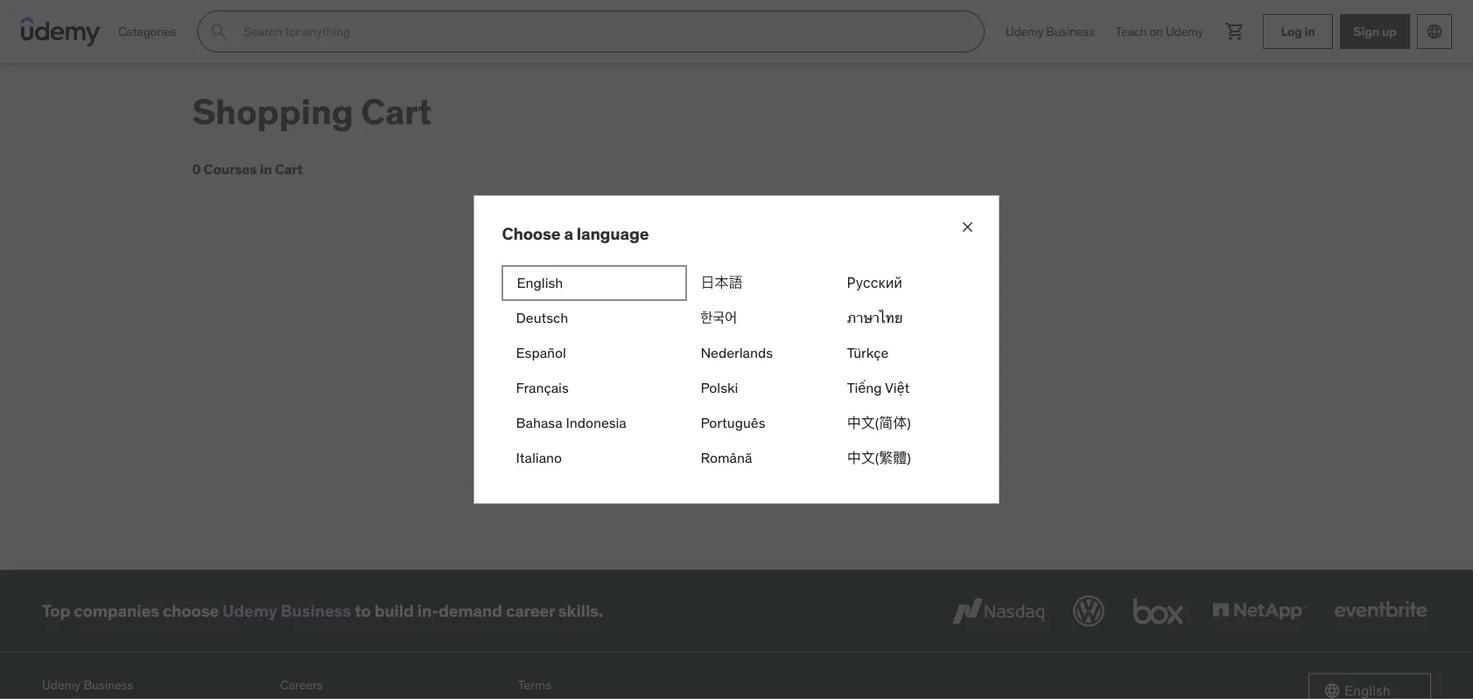 Task type: locate. For each thing, give the bounding box(es) containing it.
0 horizontal spatial business
[[84, 678, 133, 693]]

0 vertical spatial business
[[1046, 23, 1095, 39]]

português
[[701, 414, 765, 432]]

2 vertical spatial udemy business link
[[42, 674, 266, 698]]

to left build
[[355, 601, 371, 622]]

small image
[[1324, 682, 1341, 699]]

box image
[[1129, 592, 1188, 631]]

deutsch link
[[502, 301, 687, 336]]

indonesia
[[566, 414, 627, 432]]

română
[[701, 449, 752, 467]]

netapp image
[[1209, 592, 1310, 631]]

your
[[579, 385, 607, 403]]

1 horizontal spatial udemy business
[[1006, 23, 1095, 39]]

a right find
[[838, 385, 845, 403]]

udemy
[[1006, 23, 1044, 39], [1166, 23, 1204, 39], [222, 601, 277, 622], [42, 678, 81, 693]]

courses
[[204, 160, 257, 178]]

1 horizontal spatial a
[[838, 385, 845, 403]]

business
[[1046, 23, 1095, 39], [281, 601, 351, 622], [84, 678, 133, 693]]

1 vertical spatial keep
[[688, 437, 721, 455]]

keep up português
[[697, 385, 730, 403]]

1 vertical spatial cart
[[275, 160, 303, 178]]

한국어
[[701, 309, 737, 327]]

top companies choose udemy business to build in-demand career skills.
[[42, 601, 603, 622]]

english link
[[502, 266, 687, 301]]

is
[[638, 385, 648, 403]]

việt
[[885, 379, 910, 397]]

0 vertical spatial in
[[1305, 23, 1315, 39]]

1 horizontal spatial cart
[[361, 90, 432, 134]]

english
[[517, 274, 563, 292]]

in right courses at left
[[260, 160, 272, 178]]

0 horizontal spatial a
[[564, 223, 573, 244]]

keep shopping link
[[677, 425, 796, 467]]

1 vertical spatial business
[[281, 601, 351, 622]]

udemy business link left teach
[[995, 11, 1105, 53]]

business left teach
[[1046, 23, 1095, 39]]

polski link
[[687, 371, 833, 406]]

to
[[794, 385, 807, 403], [355, 601, 371, 622]]

business up the careers
[[281, 601, 351, 622]]

business down companies
[[84, 678, 133, 693]]

sign up
[[1354, 23, 1397, 39]]

sign up link
[[1340, 14, 1410, 49]]

skills.
[[558, 601, 603, 622]]

0 vertical spatial to
[[794, 385, 807, 403]]

teach on udemy link
[[1105, 11, 1214, 53]]

udemy business link down choose
[[42, 674, 266, 698]]

udemy business link
[[995, 11, 1105, 53], [222, 601, 351, 622], [42, 674, 266, 698]]

0 horizontal spatial udemy business
[[42, 678, 133, 693]]

français
[[516, 379, 569, 397]]

keep inside keep shopping 'link'
[[688, 437, 721, 455]]

cart
[[361, 90, 432, 134], [275, 160, 303, 178]]

shopping cart
[[192, 90, 432, 134]]

0 vertical spatial a
[[564, 223, 573, 244]]

română link
[[687, 441, 833, 476]]

0
[[192, 160, 201, 178]]

choose a language dialog
[[474, 196, 999, 504]]

bahasa
[[516, 414, 563, 432]]

中文(繁體)
[[847, 449, 911, 467]]

udemy business link up the careers
[[222, 601, 351, 622]]

1 vertical spatial udemy business link
[[222, 601, 351, 622]]

keep down português
[[688, 437, 721, 455]]

your cart is empty. keep shopping to find a course!
[[579, 385, 894, 403]]

tiếng việt
[[847, 379, 910, 397]]

keep
[[697, 385, 730, 403], [688, 437, 721, 455]]

in right log at the right of page
[[1305, 23, 1315, 39]]

choose a language image
[[1426, 23, 1444, 40]]

1 vertical spatial shopping
[[724, 437, 786, 455]]

shopping
[[733, 385, 791, 403], [724, 437, 786, 455]]

eventbrite image
[[1331, 592, 1431, 631]]

русский
[[847, 274, 902, 292]]

to left find
[[794, 385, 807, 403]]

1 horizontal spatial business
[[281, 601, 351, 622]]

1 horizontal spatial in
[[1305, 23, 1315, 39]]

career
[[506, 601, 555, 622]]

log
[[1281, 23, 1302, 39]]

close modal image
[[959, 218, 976, 236]]

español
[[516, 344, 566, 362]]

udemy business down companies
[[42, 678, 133, 693]]

1 vertical spatial udemy business
[[42, 678, 133, 693]]

0 horizontal spatial cart
[[275, 160, 303, 178]]

français link
[[502, 371, 687, 406]]

1 vertical spatial to
[[355, 601, 371, 622]]

中文(繁體) link
[[833, 441, 971, 476]]

0 vertical spatial udemy business
[[1006, 23, 1095, 39]]

a right choose
[[564, 223, 573, 244]]

0 horizontal spatial in
[[260, 160, 272, 178]]

udemy business left teach
[[1006, 23, 1095, 39]]

ภาษาไทย
[[847, 309, 903, 327]]

companies
[[74, 601, 159, 622]]

1 vertical spatial in
[[260, 160, 272, 178]]

a
[[564, 223, 573, 244], [838, 385, 845, 403]]

udemy business
[[1006, 23, 1095, 39], [42, 678, 133, 693]]

in
[[1305, 23, 1315, 39], [260, 160, 272, 178]]

ภาษาไทย link
[[833, 301, 971, 336]]

0 vertical spatial shopping
[[733, 385, 791, 403]]

2 horizontal spatial business
[[1046, 23, 1095, 39]]

nederlands
[[701, 344, 773, 362]]

deutsch
[[516, 309, 568, 327]]

1 vertical spatial a
[[838, 385, 845, 403]]

volkswagen image
[[1070, 592, 1108, 631]]



Task type: vqa. For each thing, say whether or not it's contained in the screenshot.
italiano link
yes



Task type: describe. For each thing, give the bounding box(es) containing it.
careers link
[[280, 674, 504, 698]]

0 vertical spatial udemy business link
[[995, 11, 1105, 53]]

log in
[[1281, 23, 1315, 39]]

0 vertical spatial keep
[[697, 385, 730, 403]]

中文(简体)
[[847, 414, 911, 432]]

italiano
[[516, 449, 562, 467]]

tiếng việt link
[[833, 371, 971, 406]]

up
[[1382, 23, 1397, 39]]

bahasa indonesia link
[[502, 406, 687, 441]]

find
[[810, 385, 834, 403]]

español link
[[502, 336, 687, 371]]

language
[[577, 223, 649, 244]]

0 horizontal spatial to
[[355, 601, 371, 622]]

choose
[[502, 223, 561, 244]]

0 vertical spatial cart
[[361, 90, 432, 134]]

sign
[[1354, 23, 1380, 39]]

polski
[[701, 379, 738, 397]]

nederlands link
[[687, 336, 833, 371]]

teach
[[1116, 23, 1147, 39]]

shopping inside 'link'
[[724, 437, 786, 455]]

top
[[42, 601, 70, 622]]

türkçe
[[847, 344, 889, 362]]

on
[[1150, 23, 1163, 39]]

terms link
[[518, 674, 742, 698]]

0 courses in cart
[[192, 160, 303, 178]]

choose a language
[[502, 223, 649, 244]]

build
[[374, 601, 414, 622]]

empty.
[[652, 385, 694, 403]]

한국어 link
[[687, 301, 833, 336]]

русский link
[[833, 266, 971, 301]]

submit search image
[[209, 21, 230, 42]]

udemy image
[[21, 17, 101, 46]]

careers
[[280, 678, 323, 693]]

1 horizontal spatial to
[[794, 385, 807, 403]]

日本語 link
[[687, 266, 833, 301]]

terms
[[518, 678, 552, 693]]

teach on udemy
[[1116, 23, 1204, 39]]

bahasa indonesia
[[516, 414, 627, 432]]

udemy inside 'teach on udemy' link
[[1166, 23, 1204, 39]]

shopping
[[192, 90, 353, 134]]

a inside dialog
[[564, 223, 573, 244]]

português link
[[687, 406, 833, 441]]

cart
[[610, 385, 635, 403]]

2 vertical spatial business
[[84, 678, 133, 693]]

keep shopping
[[688, 437, 786, 455]]

türkçe link
[[833, 336, 971, 371]]

course!
[[848, 385, 894, 403]]

italiano link
[[502, 441, 687, 476]]

nasdaq image
[[948, 592, 1049, 631]]

日本語
[[701, 274, 743, 292]]

in-
[[417, 601, 439, 622]]

demand
[[439, 601, 502, 622]]

choose
[[163, 601, 219, 622]]

log in link
[[1263, 14, 1333, 49]]

tiếng
[[847, 379, 882, 397]]

中文(简体) link
[[833, 406, 971, 441]]



